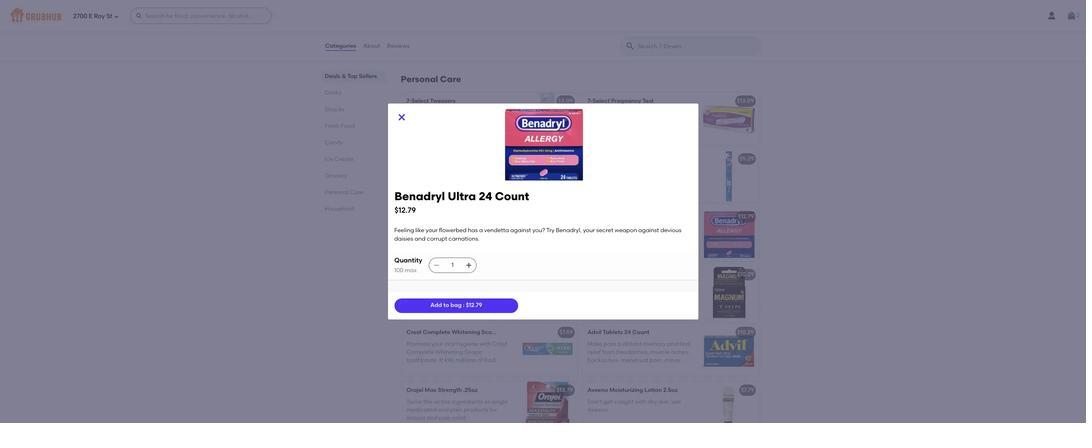 Task type: vqa. For each thing, say whether or not it's contained in the screenshot.
rightmost the bebidas
no



Task type: describe. For each thing, give the bounding box(es) containing it.
of
[[664, 125, 670, 132]]

piece
[[415, 283, 430, 289]]

durable stainless steel tweezers with precision ground slanted tips will grip even the tiniest splinters and hairs.
[[407, 109, 508, 132]]

to inside maximum strength to treat diarrhea, nausea, heartburn, indigestion, and upset stomach.
[[460, 225, 465, 232]]

add
[[431, 302, 442, 309]]

treat
[[467, 225, 480, 232]]

the early result pregnancy test is easy to use and easy to read. over 99% accurate from the day of your expected period.
[[588, 109, 683, 141]]

headaches,
[[617, 349, 649, 356]]

add to bag : $12.79
[[431, 302, 483, 309]]

joint
[[639, 365, 650, 372]]

your inside the early result pregnancy test is easy to use and easy to read. over 99% accurate from the day of your expected period.
[[671, 125, 683, 132]]

with inside oral-b your teeth with comfort fit bristles that are comfortably curved for the hard-to-reach grooves.
[[636, 167, 648, 174]]

comfort
[[649, 167, 672, 174]]

benadryl
[[395, 189, 445, 203]]

rotating
[[467, 183, 489, 190]]

and up safe at the bottom right of page
[[608, 249, 619, 256]]

2 vertical spatial pain
[[439, 415, 451, 422]]

household tab
[[325, 205, 382, 213]]

the inside nail clippers with blades shaped for an accurate and smooth cut.  the comfortable grip and rotating nail file offer optimal precision.
[[488, 175, 498, 182]]

some
[[665, 283, 680, 289]]

fresh food tab
[[325, 122, 382, 130]]

and down maximum
[[415, 235, 426, 242]]

1 easy from the left
[[588, 117, 601, 124]]

now
[[465, 291, 477, 298]]

1 vertical spatial carnations.
[[642, 249, 673, 256]]

optimal
[[421, 192, 442, 198]]

these
[[440, 299, 455, 306]]

b for your
[[602, 167, 606, 174]]

trojan magnum thin condom 3 pack image
[[699, 266, 759, 318]]

comfortably
[[632, 175, 666, 182]]

select for the
[[593, 98, 610, 104]]

set
[[431, 283, 439, 289]]

is
[[676, 109, 680, 116]]

crest
[[407, 329, 422, 336]]

other
[[623, 365, 637, 372]]

7-select pregnancy test image
[[699, 92, 759, 145]]

will inside the 18-piece set includes bobby pins and ponytailers. stock up now because we all know these will end up in the mystery spot they always seem to disappear to.
[[456, 299, 465, 306]]

personal inside personal care tab
[[325, 189, 349, 196]]

relief
[[588, 349, 601, 356]]

splinters
[[449, 125, 472, 132]]

they
[[443, 307, 455, 314]]

better safe than sorry! grab some protection for anytime the mood strikes.
[[588, 283, 680, 306]]

0 vertical spatial daisies
[[395, 235, 414, 242]]

Input item quantity number field
[[444, 258, 462, 273]]

use inside the early result pregnancy test is easy to use and easy to read. over 99% accurate from the day of your expected period.
[[609, 117, 619, 124]]

grocery
[[325, 172, 347, 179]]

0 horizontal spatial vendetta
[[485, 227, 509, 234]]

24 for tablets
[[625, 329, 631, 336]]

and up precision.
[[454, 183, 465, 190]]

$7.79
[[742, 387, 755, 394]]

pain,
[[650, 357, 664, 364]]

0 vertical spatial personal care
[[401, 74, 462, 84]]

0 vertical spatial pregnancy
[[612, 98, 642, 104]]

1 horizontal spatial max
[[444, 213, 456, 220]]

sellers
[[359, 73, 377, 80]]

advil tablets 24 count
[[588, 329, 650, 336]]

read.
[[653, 117, 668, 124]]

don't get caught with dry skin, use aveeno.
[[588, 398, 682, 413]]

svg image inside main navigation navigation
[[136, 13, 142, 19]]

aveeno moisturizing lotion 2.5oz image
[[699, 382, 759, 423]]

pepto bismol max strength 4oz image
[[518, 208, 578, 261]]

7-select tweezers
[[407, 98, 456, 104]]

max
[[405, 267, 417, 274]]

bag
[[451, 302, 462, 309]]

1 vertical spatial oral
[[427, 415, 438, 422]]

nail
[[407, 167, 418, 174]]

b for indicator
[[602, 155, 606, 162]]

tips
[[476, 117, 486, 124]]

99%
[[588, 125, 600, 132]]

get
[[604, 398, 613, 405]]

to-
[[622, 183, 631, 190]]

$10.29 for make pain a distant memory and find relief from headaches, muscle aches, backaches, menstrual pain, minor arthritis and other joint pain.
[[738, 329, 755, 336]]

pins
[[484, 283, 495, 289]]

we
[[407, 299, 415, 306]]

0 vertical spatial secret
[[597, 227, 614, 234]]

0 horizontal spatial up
[[457, 291, 464, 298]]

2
[[1077, 12, 1080, 19]]

1 horizontal spatial svg image
[[466, 262, 472, 269]]

from inside make pain a distant memory and find relief from headaches, muscle aches, backaches, menstrual pain, minor arthritis and other joint pain.
[[603, 349, 616, 356]]

relief.
[[453, 415, 467, 422]]

deals & top sellers tab
[[325, 72, 382, 80]]

2 horizontal spatial $12.79
[[738, 213, 755, 220]]

tablets
[[603, 329, 623, 336]]

the inside the 18-piece set includes bobby pins and ponytailers. stock up now because we all know these will end up in the mystery spot they always seem to disappear to.
[[493, 299, 502, 306]]

7-select tweezers image
[[518, 92, 578, 145]]

diarrhea,
[[481, 225, 506, 232]]

select for 18-
[[412, 271, 429, 278]]

1 vertical spatial strength
[[438, 387, 462, 394]]

will inside durable stainless steel tweezers with precision ground slanted tips will grip even the tiniest splinters and hairs.
[[487, 117, 496, 124]]

pepto
[[407, 213, 423, 220]]

2.5oz
[[664, 387, 678, 394]]

bristles
[[588, 175, 607, 182]]

1 vertical spatial secret
[[601, 241, 618, 248]]

$10.29 for better safe than sorry! grab some protection for anytime the mood strikes.
[[738, 271, 755, 278]]

ice
[[325, 156, 333, 163]]

1 horizontal spatial up
[[478, 299, 485, 306]]

personal care tab
[[325, 188, 382, 197]]

personal care inside personal care tab
[[325, 189, 364, 196]]

0 horizontal spatial like
[[416, 227, 425, 234]]

care inside tab
[[350, 189, 364, 196]]

0 horizontal spatial a
[[479, 227, 483, 234]]

1 vertical spatial max
[[425, 387, 437, 394]]

the inside durable stainless steel tweezers with precision ground slanted tips will grip even the tiniest splinters and hairs.
[[421, 125, 430, 132]]

ice cream tab
[[325, 155, 382, 163]]

nail
[[490, 183, 500, 190]]

2700
[[73, 12, 87, 20]]

to.
[[436, 315, 443, 322]]

shaped
[[475, 167, 496, 174]]

fresh
[[325, 123, 340, 129]]

1 vertical spatial devious
[[665, 241, 687, 248]]

$3.09 for 7-
[[559, 98, 573, 104]]

clippers
[[419, 167, 441, 174]]

to left the bag
[[444, 302, 449, 309]]

accurate inside the early result pregnancy test is easy to use and easy to read. over 99% accurate from the day of your expected period.
[[601, 125, 626, 132]]

moisturizing
[[610, 387, 644, 394]]

aveeno moisturizing lotion 2.5oz
[[588, 387, 678, 394]]

fit
[[674, 167, 680, 174]]

$13.09
[[738, 98, 755, 104]]

with inside don't get caught with dry skin, use aveeno.
[[636, 398, 647, 405]]

0 vertical spatial weapon
[[615, 227, 637, 234]]

:
[[463, 302, 465, 309]]

early
[[600, 109, 613, 116]]

whitening
[[452, 329, 481, 336]]

from inside the early result pregnancy test is easy to use and easy to read. over 99% accurate from the day of your expected period.
[[628, 125, 641, 132]]

oral- for oral-b indicator soft toothbrush
[[588, 155, 602, 162]]

and inside the 18-piece set includes bobby pins and ponytailers. stock up now because we all know these will end up in the mystery spot they always seem to disappear to.
[[497, 283, 507, 289]]

muscle
[[651, 349, 670, 356]]

1 vertical spatial weapon
[[620, 241, 642, 248]]

$3.09 for oral-
[[559, 155, 573, 162]]

bismol
[[425, 213, 443, 220]]

food
[[341, 123, 355, 129]]

caught
[[614, 398, 634, 405]]

dry
[[648, 398, 657, 405]]

mood
[[661, 291, 677, 298]]

deals & top sellers
[[325, 73, 377, 80]]

24 for ultra
[[479, 189, 492, 203]]

0 vertical spatial test
[[643, 98, 654, 104]]

soft
[[634, 155, 646, 162]]

1 horizontal spatial flowerbed
[[633, 225, 660, 232]]

oral- for oral-b your teeth with comfort fit bristles that are comfortably curved for the hard-to-reach grooves.
[[588, 167, 602, 174]]

1 horizontal spatial has
[[662, 225, 671, 232]]

all
[[416, 299, 422, 306]]

test inside the early result pregnancy test is easy to use and easy to read. over 99% accurate from the day of your expected period.
[[663, 109, 674, 116]]

memory
[[643, 340, 666, 347]]

to down early
[[602, 117, 608, 124]]

even
[[407, 125, 420, 132]]

0 horizontal spatial carnations.
[[449, 235, 480, 242]]

bobby
[[465, 283, 483, 289]]

sorry!
[[633, 283, 648, 289]]

$13.79
[[557, 387, 573, 394]]

with inside durable stainless steel tweezers with precision ground slanted tips will grip even the tiniest splinters and hairs.
[[494, 109, 506, 116]]

1 horizontal spatial feeling
[[588, 225, 608, 232]]

7-select hair bands/bobby pins image
[[518, 266, 578, 318]]

anytime
[[627, 291, 649, 298]]

period.
[[615, 134, 635, 141]]

don't
[[588, 398, 603, 405]]

precision.
[[443, 192, 470, 198]]

0 horizontal spatial benadryl,
[[556, 227, 582, 234]]

0 horizontal spatial you?
[[533, 227, 546, 234]]

grocery tab
[[325, 172, 382, 180]]

accurate inside nail clippers with blades shaped for an accurate and smooth cut.  the comfortable grip and rotating nail file offer optimal precision.
[[415, 175, 440, 182]]



Task type: locate. For each thing, give the bounding box(es) containing it.
select up piece
[[412, 271, 429, 278]]

1 vertical spatial daisies
[[588, 249, 607, 256]]

corrupt up than
[[621, 249, 641, 256]]

1 horizontal spatial try
[[650, 233, 658, 240]]

the down precision
[[421, 125, 430, 132]]

advil tablets 24 count image
[[699, 324, 759, 376]]

1 horizontal spatial corrupt
[[621, 249, 641, 256]]

accurate
[[601, 125, 626, 132], [415, 175, 440, 182]]

7- right 100
[[407, 271, 412, 278]]

the up 'nail'
[[488, 175, 498, 182]]

day
[[652, 125, 663, 132]]

and up "aches,"
[[668, 340, 679, 347]]

1 horizontal spatial 24
[[625, 329, 631, 336]]

18-
[[407, 283, 415, 289]]

0 horizontal spatial personal care
[[325, 189, 364, 196]]

tweezers
[[430, 98, 456, 104]]

0 vertical spatial grip
[[497, 117, 508, 124]]

b inside oral-b your teeth with comfort fit bristles that are comfortably curved for the hard-to-reach grooves.
[[602, 167, 606, 174]]

strength up treat
[[458, 213, 482, 220]]

1 vertical spatial corrupt
[[621, 249, 641, 256]]

0 vertical spatial use
[[609, 117, 619, 124]]

pregnancy up result
[[612, 98, 642, 104]]

result
[[614, 109, 631, 116]]

for
[[497, 167, 504, 174], [588, 183, 595, 190], [618, 291, 625, 298], [490, 406, 497, 413]]

0 vertical spatial devious
[[661, 227, 682, 234]]

an
[[407, 175, 414, 182]]

1 vertical spatial grip
[[442, 183, 453, 190]]

up left now
[[457, 291, 464, 298]]

0 vertical spatial oral-
[[588, 155, 602, 162]]

care up the household tab
[[350, 189, 364, 196]]

accurate up period.
[[601, 125, 626, 132]]

0 vertical spatial strength
[[458, 213, 482, 220]]

grab
[[649, 283, 664, 289]]

b up 'bristles'
[[602, 167, 606, 174]]

aveeno
[[588, 387, 609, 394]]

quantity 100 max
[[395, 256, 423, 274]]

0 horizontal spatial test
[[643, 98, 654, 104]]

the right in on the bottom of the page
[[493, 299, 502, 306]]

pain down "tablets"
[[604, 340, 617, 347]]

from up period.
[[628, 125, 641, 132]]

pregnancy inside the early result pregnancy test is easy to use and easy to read. over 99% accurate from the day of your expected period.
[[632, 109, 662, 116]]

and down tips
[[474, 125, 485, 132]]

0 vertical spatial accurate
[[601, 125, 626, 132]]

minor
[[665, 357, 681, 364]]

select for durable
[[412, 98, 429, 104]]

1 horizontal spatial easy
[[632, 117, 645, 124]]

with
[[494, 109, 506, 116], [442, 167, 454, 174], [636, 167, 648, 174], [636, 398, 647, 405]]

the down 'bristles'
[[597, 183, 606, 190]]

the left day
[[642, 125, 651, 132]]

0 vertical spatial the
[[588, 109, 598, 116]]

the inside twice the active ingredients as single medicated oral pain products for instant oral pain relief.
[[424, 398, 433, 405]]

test up read.
[[643, 98, 654, 104]]

0 horizontal spatial feeling
[[395, 227, 414, 234]]

personal down grocery
[[325, 189, 349, 196]]

2 $3.09 from the top
[[559, 155, 573, 162]]

try
[[547, 227, 555, 234], [650, 233, 658, 240]]

reach
[[631, 183, 647, 190]]

from up backaches,
[[603, 349, 616, 356]]

0 vertical spatial 24
[[479, 189, 492, 203]]

1 horizontal spatial the
[[588, 109, 598, 116]]

7- for 7-select tweezers
[[407, 98, 412, 104]]

1 horizontal spatial test
[[663, 109, 674, 116]]

top
[[348, 73, 358, 80]]

the left early
[[588, 109, 598, 116]]

corrupt down strength
[[427, 235, 448, 242]]

disappear
[[407, 315, 435, 322]]

1 vertical spatial pregnancy
[[632, 109, 662, 116]]

0 horizontal spatial count
[[495, 189, 530, 203]]

with up hairs.
[[494, 109, 506, 116]]

0 horizontal spatial easy
[[588, 117, 601, 124]]

carnations. down treat
[[449, 235, 480, 242]]

distant
[[623, 340, 642, 347]]

to right the seem
[[493, 307, 499, 314]]

1 horizontal spatial care
[[440, 74, 462, 84]]

select up early
[[593, 98, 610, 104]]

svg image inside 2 button
[[1068, 11, 1077, 21]]

0 vertical spatial max
[[444, 213, 456, 220]]

b left indicator
[[602, 155, 606, 162]]

ice cream
[[325, 156, 354, 163]]

easy up 99%
[[588, 117, 601, 124]]

svg image
[[136, 13, 142, 19], [466, 262, 472, 269]]

1 vertical spatial from
[[603, 349, 616, 356]]

know
[[424, 299, 438, 306]]

$12.79 inside benadryl ultra 24 count $12.79
[[395, 206, 416, 215]]

0 horizontal spatial max
[[425, 387, 437, 394]]

2 easy from the left
[[632, 117, 645, 124]]

has
[[662, 225, 671, 232], [468, 227, 478, 234]]

0 horizontal spatial svg image
[[136, 13, 142, 19]]

benadryl ultra 24 count image
[[699, 208, 759, 261]]

2 horizontal spatial a
[[673, 225, 677, 232]]

for inside nail clippers with blades shaped for an accurate and smooth cut.  the comfortable grip and rotating nail file offer optimal precision.
[[497, 167, 504, 174]]

for inside twice the active ingredients as single medicated oral pain products for instant oral pain relief.
[[490, 406, 497, 413]]

0 horizontal spatial use
[[609, 117, 619, 124]]

count inside benadryl ultra 24 count $12.79
[[495, 189, 530, 203]]

daisies up better
[[588, 249, 607, 256]]

scope
[[482, 329, 499, 336]]

strength up active
[[438, 387, 462, 394]]

0 vertical spatial care
[[440, 74, 462, 84]]

1 vertical spatial 24
[[625, 329, 631, 336]]

up
[[457, 291, 464, 298], [478, 299, 485, 306]]

0 vertical spatial up
[[457, 291, 464, 298]]

that
[[609, 175, 620, 182]]

1 vertical spatial personal
[[325, 189, 349, 196]]

skin,
[[659, 398, 671, 405]]

1 vertical spatial oral-
[[588, 167, 602, 174]]

for right shaped on the top left of page
[[497, 167, 504, 174]]

the inside the early result pregnancy test is easy to use and easy to read. over 99% accurate from the day of your expected period.
[[642, 125, 651, 132]]

make pain a distant memory and find relief from headaches, muscle aches, backaches, menstrual pain, minor arthritis and other joint pain.
[[588, 340, 690, 372]]

twice
[[407, 398, 422, 405]]

0 horizontal spatial $12.79
[[395, 206, 416, 215]]

pain inside make pain a distant memory and find relief from headaches, muscle aches, backaches, menstrual pain, minor arthritis and other joint pain.
[[604, 340, 617, 347]]

personal care up the 7-select tweezers
[[401, 74, 462, 84]]

oral- inside oral-b your teeth with comfort fit bristles that are comfortably curved for the hard-to-reach grooves.
[[588, 167, 602, 174]]

candy tab
[[325, 138, 382, 147]]

for down than
[[618, 291, 625, 298]]

bands/bobby
[[444, 271, 482, 278]]

will up always
[[456, 299, 465, 306]]

1 vertical spatial $3.09
[[559, 155, 573, 162]]

accurate down 'clippers'
[[415, 175, 440, 182]]

will up hairs.
[[487, 117, 496, 124]]

2700 e roy st
[[73, 12, 113, 20]]

1 horizontal spatial like
[[609, 225, 618, 232]]

heartburn,
[[430, 233, 459, 240]]

snacks tab
[[325, 105, 382, 114]]

7- for 7-select hair bands/bobby pins
[[407, 271, 412, 278]]

1 horizontal spatial benadryl,
[[660, 233, 686, 240]]

0 horizontal spatial will
[[456, 299, 465, 306]]

7- up 99%
[[588, 98, 593, 104]]

durable
[[407, 109, 429, 116]]

personal up the 7-select tweezers
[[401, 74, 438, 84]]

0 vertical spatial oral
[[438, 406, 449, 413]]

like
[[609, 225, 618, 232], [416, 227, 425, 234]]

0 vertical spatial svg image
[[136, 13, 142, 19]]

candy
[[325, 139, 343, 146]]

select
[[412, 98, 429, 104], [593, 98, 610, 104], [412, 271, 429, 278]]

0 vertical spatial personal
[[401, 74, 438, 84]]

and inside the early result pregnancy test is easy to use and easy to read. over 99% accurate from the day of your expected period.
[[620, 117, 631, 124]]

carnations.
[[449, 235, 480, 242], [642, 249, 673, 256]]

1 horizontal spatial vendetta
[[588, 233, 613, 240]]

strikes.
[[588, 299, 607, 306]]

a inside make pain a distant memory and find relief from headaches, muscle aches, backaches, menstrual pain, minor arthritis and other joint pain.
[[618, 340, 622, 347]]

1 vertical spatial the
[[488, 175, 498, 182]]

in
[[486, 299, 491, 306]]

to left read.
[[646, 117, 652, 124]]

pain.
[[652, 365, 666, 372]]

easy up period.
[[632, 117, 645, 124]]

pain left relief. at bottom left
[[439, 415, 451, 422]]

with up comfortably
[[636, 167, 648, 174]]

with inside nail clippers with blades shaped for an accurate and smooth cut.  the comfortable grip and rotating nail file offer optimal precision.
[[442, 167, 454, 174]]

nail clippers with blades shaped for an accurate and smooth cut.  the comfortable grip and rotating nail file offer optimal precision.
[[407, 167, 509, 198]]

1 horizontal spatial a
[[618, 340, 622, 347]]

1 oral- from the top
[[588, 155, 602, 162]]

1 vertical spatial care
[[350, 189, 364, 196]]

7- for 7-select pregnancy test
[[588, 98, 593, 104]]

your inside oral-b your teeth with comfort fit bristles that are comfortably curved for the hard-to-reach grooves.
[[607, 167, 619, 174]]

carnations. up grab
[[642, 249, 673, 256]]

e
[[89, 12, 92, 20]]

1 vertical spatial up
[[478, 299, 485, 306]]

with left dry at the right bottom of the page
[[636, 398, 647, 405]]

1 horizontal spatial you?
[[636, 233, 649, 240]]

oral down medicated
[[427, 415, 438, 422]]

curved
[[667, 175, 686, 182]]

roy
[[94, 12, 105, 20]]

to inside the 18-piece set includes bobby pins and ponytailers. stock up now because we all know these will end up in the mystery spot they always seem to disappear to.
[[493, 307, 499, 314]]

ultra
[[448, 189, 476, 203]]

0 horizontal spatial corrupt
[[427, 235, 448, 242]]

and inside durable stainless steel tweezers with precision ground slanted tips will grip even the tiniest splinters and hairs.
[[474, 125, 485, 132]]

use inside don't get caught with dry skin, use aveeno.
[[672, 398, 682, 405]]

7-select vanilla sandwich cookie 13oz image
[[518, 6, 578, 58]]

2 $10.29 from the top
[[738, 329, 755, 336]]

aches,
[[672, 349, 690, 356]]

count right rotating
[[495, 189, 530, 203]]

for inside oral-b your teeth with comfort fit bristles that are comfortably curved for the hard-to-reach grooves.
[[588, 183, 595, 190]]

count for ultra
[[495, 189, 530, 203]]

and down result
[[620, 117, 631, 124]]

svg image up bands/bobby
[[466, 262, 472, 269]]

count up 'distant'
[[633, 329, 650, 336]]

0 vertical spatial corrupt
[[427, 235, 448, 242]]

0 horizontal spatial has
[[468, 227, 478, 234]]

0 horizontal spatial 24
[[479, 189, 492, 203]]

advil
[[588, 329, 602, 336]]

orajel max strength .25oz
[[407, 387, 478, 394]]

stock
[[440, 291, 455, 298]]

24 inside benadryl ultra 24 count $12.79
[[479, 189, 492, 203]]

1 horizontal spatial daisies
[[588, 249, 607, 256]]

from
[[628, 125, 641, 132], [603, 349, 616, 356]]

up left in on the bottom of the page
[[478, 299, 485, 306]]

you?
[[533, 227, 546, 234], [636, 233, 649, 240]]

and down diarrhea,
[[493, 233, 504, 240]]

count for tablets
[[633, 329, 650, 336]]

1 vertical spatial use
[[672, 398, 682, 405]]

arthritis
[[588, 365, 609, 372]]

crest complete whitening scope 4.4oz image
[[518, 324, 578, 376]]

0 vertical spatial pain
[[604, 340, 617, 347]]

1 horizontal spatial grip
[[497, 117, 508, 124]]

count
[[495, 189, 530, 203], [633, 329, 650, 336]]

0 horizontal spatial grip
[[442, 183, 453, 190]]

cut.
[[476, 175, 487, 182]]

personal
[[401, 74, 438, 84], [325, 189, 349, 196]]

grip inside nail clippers with blades shaped for an accurate and smooth cut.  the comfortable grip and rotating nail file offer optimal precision.
[[442, 183, 453, 190]]

over
[[669, 117, 682, 124]]

cream
[[335, 156, 354, 163]]

to left treat
[[460, 225, 465, 232]]

0 horizontal spatial oral
[[427, 415, 438, 422]]

1 vertical spatial will
[[456, 299, 465, 306]]

benadryl ultra 24 count $12.79
[[395, 189, 530, 215]]

0 horizontal spatial flowerbed
[[439, 227, 467, 234]]

oral-b indicator soft toothbrush image
[[699, 150, 759, 203]]

care up tweezers
[[440, 74, 462, 84]]

grip inside durable stainless steel tweezers with precision ground slanted tips will grip even the tiniest splinters and hairs.
[[497, 117, 508, 124]]

with left blades
[[442, 167, 454, 174]]

upset
[[407, 241, 422, 248]]

are
[[621, 175, 631, 182]]

$12.79 for benadryl ultra 24 count
[[395, 206, 416, 215]]

2 oral- from the top
[[588, 167, 602, 174]]

active
[[434, 398, 451, 405]]

magnifying glass icon image
[[626, 41, 635, 51]]

svg image right st
[[136, 13, 142, 19]]

1 horizontal spatial personal
[[401, 74, 438, 84]]

pregnancy
[[612, 98, 642, 104], [632, 109, 662, 116]]

0 horizontal spatial care
[[350, 189, 364, 196]]

ground
[[433, 117, 453, 124]]

svg image
[[1068, 11, 1077, 21], [114, 14, 119, 19], [397, 113, 407, 122], [434, 262, 440, 269]]

protection
[[588, 291, 617, 298]]

24 up 'distant'
[[625, 329, 631, 336]]

benadryl,
[[556, 227, 582, 234], [660, 233, 686, 240]]

the inside the early result pregnancy test is easy to use and easy to read. over 99% accurate from the day of your expected period.
[[588, 109, 598, 116]]

vendetta
[[485, 227, 509, 234], [588, 233, 613, 240]]

0 horizontal spatial the
[[488, 175, 498, 182]]

the down grab
[[651, 291, 660, 298]]

use right skin,
[[672, 398, 682, 405]]

$12.79 for add to bag
[[466, 302, 483, 309]]

strength
[[458, 213, 482, 220], [438, 387, 462, 394]]

1 vertical spatial pain
[[450, 406, 463, 413]]

max right orajel
[[425, 387, 437, 394]]

daisies
[[395, 235, 414, 242], [588, 249, 607, 256]]

drinks tab
[[325, 89, 382, 97]]

7-select hair bands/bobby pins
[[407, 271, 495, 278]]

and left other
[[610, 365, 621, 372]]

oral-
[[588, 155, 602, 162], [588, 167, 602, 174]]

seem
[[477, 307, 492, 314]]

file
[[501, 183, 509, 190]]

7- up durable
[[407, 98, 412, 104]]

1 vertical spatial count
[[633, 329, 650, 336]]

personal care up household
[[325, 189, 364, 196]]

$12.79
[[395, 206, 416, 215], [738, 213, 755, 220], [466, 302, 483, 309]]

1 horizontal spatial from
[[628, 125, 641, 132]]

7-select nail clippers image
[[518, 150, 578, 203]]

daisies down maximum
[[395, 235, 414, 242]]

4.4oz
[[501, 329, 516, 336]]

max up strength
[[444, 213, 456, 220]]

4oz
[[483, 213, 493, 220]]

feeling like your flowerbed has a vendetta against you? try benadryl, your secret weapon against devious daisies and corrupt carnations.
[[588, 225, 687, 256], [395, 227, 683, 242]]

reviews button
[[387, 32, 410, 61]]

.25oz
[[464, 387, 478, 394]]

1 $10.29 from the top
[[738, 271, 755, 278]]

ingredients
[[452, 398, 483, 405]]

1 horizontal spatial personal care
[[401, 74, 462, 84]]

1 horizontal spatial $12.79
[[466, 302, 483, 309]]

0 vertical spatial b
[[602, 155, 606, 162]]

0 horizontal spatial from
[[603, 349, 616, 356]]

safe
[[606, 283, 618, 289]]

drinks
[[325, 89, 342, 96]]

1 horizontal spatial use
[[672, 398, 682, 405]]

about button
[[363, 32, 381, 61]]

oral down active
[[438, 406, 449, 413]]

use down early
[[609, 117, 619, 124]]

pregnancy up read.
[[632, 109, 662, 116]]

0 horizontal spatial accurate
[[415, 175, 440, 182]]

1 $3.09 from the top
[[559, 98, 573, 104]]

main navigation navigation
[[0, 0, 1087, 32]]

for down as
[[490, 406, 497, 413]]

grip up hairs.
[[497, 117, 508, 124]]

1 horizontal spatial carnations.
[[642, 249, 673, 256]]

about
[[363, 42, 380, 49]]

to
[[602, 117, 608, 124], [646, 117, 652, 124], [460, 225, 465, 232], [444, 302, 449, 309], [493, 307, 499, 314]]

and left smooth
[[442, 175, 453, 182]]

0 horizontal spatial try
[[547, 227, 555, 234]]

the up medicated
[[424, 398, 433, 405]]

snacks
[[325, 106, 345, 113]]

0 vertical spatial count
[[495, 189, 530, 203]]

complete
[[423, 329, 451, 336]]

select up durable
[[412, 98, 429, 104]]

grip up precision.
[[442, 183, 453, 190]]

pain up relief. at bottom left
[[450, 406, 463, 413]]

for down 'bristles'
[[588, 183, 595, 190]]

test left is
[[663, 109, 674, 116]]

24 down cut.
[[479, 189, 492, 203]]

orajel max strength .25oz image
[[518, 382, 578, 423]]

and inside maximum strength to treat diarrhea, nausea, heartburn, indigestion, and upset stomach.
[[493, 233, 504, 240]]

0 vertical spatial from
[[628, 125, 641, 132]]

1 horizontal spatial accurate
[[601, 125, 626, 132]]

for inside better safe than sorry! grab some protection for anytime the mood strikes.
[[618, 291, 625, 298]]

the inside oral-b your teeth with comfort fit bristles that are comfortably curved for the hard-to-reach grooves.
[[597, 183, 606, 190]]

and right pins
[[497, 283, 507, 289]]

the inside better safe than sorry! grab some protection for anytime the mood strikes.
[[651, 291, 660, 298]]



